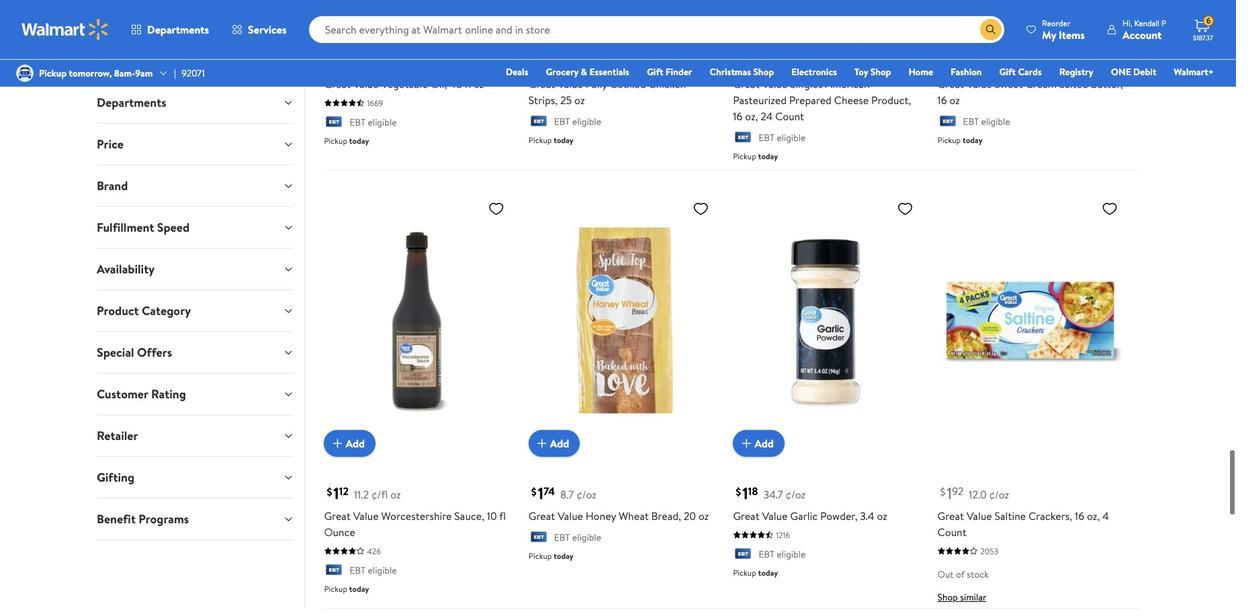 Task type: locate. For each thing, give the bounding box(es) containing it.
$ inside $ 1 92 12.0 ¢/oz great value saltine crackers, 16 oz, 4 count
[[941, 483, 946, 498]]

services
[[248, 22, 287, 37]]

¢/fl inside $ 4 37 9.1 ¢/fl oz great value vegetable oil, 48 fl oz
[[373, 54, 390, 68]]

¢/oz right 8.7 at left
[[577, 486, 597, 501]]

oz, left 24
[[745, 107, 758, 122]]

¢/oz inside $ 2 48 15.5 ¢/oz great value singles american pasteurized prepared cheese product, 16 oz, 24 count
[[789, 54, 809, 68]]

11.2
[[354, 486, 369, 501]]

$ right home
[[941, 51, 946, 66]]

essentials
[[590, 65, 630, 79]]

1 horizontal spatial 18
[[958, 51, 968, 65]]

1 vertical spatial ¢/fl
[[372, 486, 388, 501]]

1 gift from the left
[[647, 65, 664, 79]]

¢/oz for $ 4 18 26.1 ¢/oz great value sweet cream salted butter, 16 oz
[[992, 54, 1012, 68]]

price
[[97, 135, 124, 151]]

gift cards
[[1000, 65, 1042, 79]]

4 right crackers,
[[1103, 507, 1110, 522]]

oz inside $ 8 26 $5.30/lb great value fully cooked chicken strips, 25 oz
[[575, 91, 585, 106]]

48 left 15.5
[[751, 51, 764, 65]]

oz inside $ 1 18 34.7 ¢/oz great value garlic powder, 3.4 oz
[[877, 507, 888, 522]]

wheat
[[619, 507, 649, 522]]

registry
[[1060, 65, 1094, 79]]

oz right 3.4 on the bottom right of page
[[877, 507, 888, 522]]

count right 24
[[776, 107, 805, 122]]

ebt
[[554, 113, 570, 127], [964, 113, 980, 127], [350, 114, 366, 128], [759, 130, 775, 143], [554, 529, 570, 543], [759, 546, 775, 560], [350, 562, 366, 576]]

$ inside $ 1 12 11.2 ¢/fl oz great value worcestershire sauce, 10 fl ounce
[[327, 483, 332, 498]]

value inside $ 4 18 26.1 ¢/oz great value sweet cream salted butter, 16 oz
[[967, 75, 993, 90]]

18 left 34.7
[[748, 483, 758, 498]]

$ left the 8
[[532, 51, 537, 66]]

walmart+ link
[[1168, 65, 1221, 79]]

25
[[561, 91, 572, 106]]

saltine
[[995, 507, 1027, 522]]

my
[[1043, 27, 1057, 42]]

search icon image
[[986, 24, 997, 35]]

add button
[[324, 0, 376, 23], [529, 0, 580, 23], [733, 0, 785, 23], [938, 0, 990, 23], [324, 429, 376, 456], [529, 429, 580, 456], [733, 429, 785, 456]]

electronics link
[[786, 65, 844, 79]]

oz right '25'
[[575, 91, 585, 106]]

1 vertical spatial count
[[938, 523, 967, 538]]

92
[[953, 483, 964, 498]]

1 inside $ 1 12 11.2 ¢/fl oz great value worcestershire sauce, 10 fl ounce
[[334, 480, 339, 503]]

Search search field
[[309, 16, 1005, 43]]

$ inside $ 1 74 8.7 ¢/oz great value honey wheat bread, 20 oz
[[532, 483, 537, 498]]

oz, inside $ 1 92 12.0 ¢/oz great value saltine crackers, 16 oz, 4 count
[[1087, 507, 1100, 522]]

great inside $ 4 37 9.1 ¢/fl oz great value vegetable oil, 48 fl oz
[[324, 75, 351, 90]]

0 horizontal spatial shop
[[754, 65, 774, 79]]

worcestershire
[[381, 507, 452, 522]]

reorder
[[1043, 17, 1071, 29]]

deals link
[[500, 65, 535, 79]]

1 left 8.7 at left
[[538, 480, 544, 503]]

oz right "20"
[[699, 507, 709, 522]]

4 inside $ 4 37 9.1 ¢/fl oz great value vegetable oil, 48 fl oz
[[334, 48, 344, 71]]

1 vertical spatial oz,
[[1087, 507, 1100, 522]]

$ inside $ 8 26 $5.30/lb great value fully cooked chicken strips, 25 oz
[[532, 51, 537, 66]]

¢/oz inside $ 1 74 8.7 ¢/oz great value honey wheat bread, 20 oz
[[577, 486, 597, 501]]

shop right 2
[[754, 65, 774, 79]]

fl for 4
[[465, 75, 471, 90]]

departments inside tab
[[97, 93, 166, 110]]

1 horizontal spatial add to cart image
[[534, 2, 550, 18]]

2 1 from the left
[[538, 480, 544, 503]]

¢/oz for $ 2 48 15.5 ¢/oz great value singles american pasteurized prepared cheese product, 16 oz, 24 count
[[789, 54, 809, 68]]

great
[[324, 75, 351, 90], [529, 75, 555, 90], [733, 75, 760, 90], [938, 75, 965, 90], [324, 507, 351, 522], [529, 507, 555, 522], [733, 507, 760, 522], [938, 507, 965, 522]]

$ for $ 1 12 11.2 ¢/fl oz great value worcestershire sauce, 10 fl ounce
[[327, 483, 332, 498]]

ebt eligible
[[554, 113, 602, 127], [964, 113, 1011, 127], [350, 114, 397, 128], [759, 130, 806, 143], [554, 529, 602, 543], [759, 546, 806, 560], [350, 562, 397, 576]]

1 vertical spatial 48
[[450, 75, 462, 90]]

great right "20"
[[733, 507, 760, 522]]

0 vertical spatial 18
[[958, 51, 968, 65]]

oz, right crackers,
[[1087, 507, 1100, 522]]

1 left the '12.0'
[[947, 480, 953, 503]]

2
[[743, 48, 751, 71]]

great inside $ 2 48 15.5 ¢/oz great value singles american pasteurized prepared cheese product, 16 oz, 24 count
[[733, 75, 760, 90]]

$ 1 18 34.7 ¢/oz great value garlic powder, 3.4 oz
[[733, 480, 888, 522]]

value down the 11.2
[[353, 507, 379, 522]]

oz down fashion link
[[950, 91, 960, 106]]

48 inside $ 4 37 9.1 ¢/fl oz great value vegetable oil, 48 fl oz
[[450, 75, 462, 90]]

eligible
[[573, 113, 602, 127], [982, 113, 1011, 127], [368, 114, 397, 128], [777, 130, 806, 143], [573, 529, 602, 543], [777, 546, 806, 560], [368, 562, 397, 576]]

eligible down prepared
[[777, 130, 806, 143]]

$ 1 12 11.2 ¢/fl oz great value worcestershire sauce, 10 fl ounce
[[324, 480, 506, 538]]

ebt image
[[529, 114, 549, 128], [938, 114, 958, 128], [324, 115, 344, 128], [733, 130, 754, 144], [733, 547, 754, 561], [324, 563, 344, 577]]

value down the '12.0'
[[967, 507, 993, 522]]

shop similar button
[[938, 589, 987, 603]]

retailer
[[97, 426, 138, 443]]

add button up search icon
[[938, 0, 990, 23]]

cooked
[[610, 75, 646, 90]]

hi,
[[1123, 17, 1133, 29]]

1 horizontal spatial 16
[[938, 91, 948, 106]]

great value sweet cream salted butter, 16 oz image
[[938, 0, 1124, 13]]

speed
[[157, 218, 190, 235]]

$ inside $ 2 48 15.5 ¢/oz great value singles american pasteurized prepared cheese product, 16 oz, 24 count
[[736, 51, 741, 66]]

benefit
[[97, 510, 136, 527]]

2 gift from the left
[[1000, 65, 1016, 79]]

add up 74
[[550, 435, 570, 449]]

product category button
[[86, 289, 305, 330]]

2 horizontal spatial 16
[[1075, 507, 1085, 522]]

1 horizontal spatial shop
[[871, 65, 892, 79]]

fashion link
[[945, 65, 988, 79]]

4 inside $ 1 92 12.0 ¢/oz great value saltine crackers, 16 oz, 4 count
[[1103, 507, 1110, 522]]

p
[[1162, 17, 1167, 29]]

add up 15.5
[[755, 2, 774, 17]]

category
[[142, 301, 191, 318]]

oz up worcestershire
[[391, 486, 401, 501]]

product category tab
[[86, 289, 305, 330]]

ebt eligible down 24
[[759, 130, 806, 143]]

one debit
[[1112, 65, 1157, 79]]

add up 37
[[346, 2, 365, 17]]

$ left 37
[[327, 51, 332, 66]]

18 for 4
[[958, 51, 968, 65]]

eligible down sweet
[[982, 113, 1011, 127]]

0 vertical spatial 48
[[751, 51, 764, 65]]

fulfillment
[[97, 218, 154, 235]]

retailer button
[[86, 414, 305, 455]]

12
[[339, 483, 349, 498]]

oz
[[392, 54, 403, 68], [474, 75, 484, 90], [575, 91, 585, 106], [950, 91, 960, 106], [391, 486, 401, 501], [699, 507, 709, 522], [877, 507, 888, 522]]

similar
[[961, 589, 987, 603]]

great value garlic powder, 3.4 oz image
[[733, 194, 919, 445]]

0 horizontal spatial oz,
[[745, 107, 758, 122]]

$ left 12
[[327, 483, 332, 498]]

0 horizontal spatial 16
[[733, 107, 743, 122]]

gifting
[[97, 468, 135, 485]]

1 horizontal spatial count
[[938, 523, 967, 538]]

16 inside $ 2 48 15.5 ¢/oz great value singles american pasteurized prepared cheese product, 16 oz, 24 count
[[733, 107, 743, 122]]

add to cart image up 26 on the left
[[534, 2, 550, 18]]

great up ebt image
[[529, 507, 555, 522]]

fl right oil,
[[465, 75, 471, 90]]

add to cart image up 12
[[330, 434, 346, 450]]

¢/fl for 1
[[372, 486, 388, 501]]

oz inside $ 1 74 8.7 ¢/oz great value honey wheat bread, 20 oz
[[699, 507, 709, 522]]

value down 8.7 at left
[[558, 507, 583, 522]]

eligible down 1216
[[777, 546, 806, 560]]

0 vertical spatial count
[[776, 107, 805, 122]]

¢/oz right 15.5
[[789, 54, 809, 68]]

oz inside $ 1 12 11.2 ¢/fl oz great value worcestershire sauce, 10 fl ounce
[[391, 486, 401, 501]]

¢/oz
[[789, 54, 809, 68], [992, 54, 1012, 68], [577, 486, 597, 501], [786, 486, 806, 501], [990, 486, 1010, 501]]

value up 1216
[[763, 507, 788, 522]]

0 vertical spatial departments
[[147, 22, 209, 37]]

add button up 26 on the left
[[529, 0, 580, 23]]

shop down out
[[938, 589, 958, 603]]

4 left 9.1
[[334, 48, 344, 71]]

$ for $ 1 18 34.7 ¢/oz great value garlic powder, 3.4 oz
[[736, 483, 741, 498]]

18 inside $ 1 18 34.7 ¢/oz great value garlic powder, 3.4 oz
[[748, 483, 758, 498]]

product category
[[97, 301, 191, 318]]

great inside $ 1 18 34.7 ¢/oz great value garlic powder, 3.4 oz
[[733, 507, 760, 522]]

add button up 74
[[529, 429, 580, 456]]

value inside $ 1 18 34.7 ¢/oz great value garlic powder, 3.4 oz
[[763, 507, 788, 522]]

0 horizontal spatial 48
[[450, 75, 462, 90]]

$ inside $ 4 37 9.1 ¢/fl oz great value vegetable oil, 48 fl oz
[[327, 51, 332, 66]]

oz,
[[745, 107, 758, 122], [1087, 507, 1100, 522]]

departments up |
[[147, 22, 209, 37]]

1 horizontal spatial 4
[[947, 48, 958, 71]]

great up strips,
[[529, 75, 555, 90]]

value down 15.5
[[763, 75, 788, 90]]

4 left the 26.1
[[947, 48, 958, 71]]

departments button
[[120, 13, 221, 46], [86, 81, 305, 122]]

16 down pasteurized
[[733, 107, 743, 122]]

special offers
[[97, 343, 172, 360]]

1 horizontal spatial fl
[[500, 507, 506, 522]]

1 vertical spatial fl
[[500, 507, 506, 522]]

1 left 34.7
[[743, 480, 748, 503]]

departments button down 92071
[[86, 81, 305, 122]]

1 vertical spatial departments
[[97, 93, 166, 110]]

1 horizontal spatial oz,
[[1087, 507, 1100, 522]]

1 inside $ 1 92 12.0 ¢/oz great value saltine crackers, 16 oz, 4 count
[[947, 480, 953, 503]]

christmas shop link
[[704, 65, 780, 79]]

$ inside $ 1 18 34.7 ¢/oz great value garlic powder, 3.4 oz
[[736, 483, 741, 498]]

¢/oz for $ 1 74 8.7 ¢/oz great value honey wheat bread, 20 oz
[[577, 486, 597, 501]]

$ inside $ 4 18 26.1 ¢/oz great value sweet cream salted butter, 16 oz
[[941, 51, 946, 66]]

1 for $ 1 12 11.2 ¢/fl oz great value worcestershire sauce, 10 fl ounce
[[334, 480, 339, 503]]

availability button
[[86, 248, 305, 289]]

0 vertical spatial fl
[[465, 75, 471, 90]]

gift finder link
[[641, 65, 699, 79]]

18
[[958, 51, 968, 65], [748, 483, 758, 498]]

ebt eligible down 1216
[[759, 546, 806, 560]]

great right home
[[938, 75, 965, 90]]

value
[[353, 75, 379, 90], [558, 75, 583, 90], [763, 75, 788, 90], [967, 75, 993, 90], [353, 507, 379, 522], [558, 507, 583, 522], [763, 507, 788, 522], [967, 507, 993, 522]]

customer rating tab
[[86, 373, 305, 414]]

add to cart image
[[330, 2, 346, 18], [943, 2, 960, 18], [534, 434, 550, 450], [739, 434, 755, 450]]

¢/fl right 9.1
[[373, 54, 390, 68]]

3.4
[[861, 507, 875, 522]]

benefit programs tab
[[86, 498, 305, 539]]

great up ounce
[[324, 507, 351, 522]]

ebt eligible down 426
[[350, 562, 397, 576]]

¢/oz right the '12.0'
[[990, 486, 1010, 501]]

1 inside $ 1 18 34.7 ¢/oz great value garlic powder, 3.4 oz
[[743, 480, 748, 503]]

92071
[[182, 67, 205, 80]]

$ left 34.7
[[736, 483, 741, 498]]

 image
[[16, 65, 34, 82]]

departments down 8am- at the top of the page
[[97, 93, 166, 110]]

oz, inside $ 2 48 15.5 ¢/oz great value singles american pasteurized prepared cheese product, 16 oz, 24 count
[[745, 107, 758, 122]]

add to cart image
[[534, 2, 550, 18], [739, 2, 755, 18], [330, 434, 346, 450]]

great down 37
[[324, 75, 351, 90]]

3 1 from the left
[[743, 480, 748, 503]]

2 vertical spatial 16
[[1075, 507, 1085, 522]]

gift for gift cards
[[1000, 65, 1016, 79]]

value inside $ 1 92 12.0 ¢/oz great value saltine crackers, 16 oz, 4 count
[[967, 507, 993, 522]]

16
[[938, 91, 948, 106], [733, 107, 743, 122], [1075, 507, 1085, 522]]

count down 92
[[938, 523, 967, 538]]

¢/oz inside $ 1 18 34.7 ¢/oz great value garlic powder, 3.4 oz
[[786, 486, 806, 501]]

0 horizontal spatial 18
[[748, 483, 758, 498]]

gift
[[647, 65, 664, 79], [1000, 65, 1016, 79]]

1216
[[776, 528, 790, 540]]

¢/oz right the 26.1
[[992, 54, 1012, 68]]

departments
[[147, 22, 209, 37], [97, 93, 166, 110]]

$ left 92
[[941, 483, 946, 498]]

18 inside $ 4 18 26.1 ¢/oz great value sweet cream salted butter, 16 oz
[[958, 51, 968, 65]]

ebt down 24
[[759, 130, 775, 143]]

1 for $ 1 92 12.0 ¢/oz great value saltine crackers, 16 oz, 4 count
[[947, 480, 953, 503]]

0 horizontal spatial 4
[[334, 48, 344, 71]]

count inside $ 1 92 12.0 ¢/oz great value saltine crackers, 16 oz, 4 count
[[938, 523, 967, 538]]

fl inside $ 4 37 9.1 ¢/fl oz great value vegetable oil, 48 fl oz
[[465, 75, 471, 90]]

¢/oz inside $ 4 18 26.1 ¢/oz great value sweet cream salted butter, 16 oz
[[992, 54, 1012, 68]]

¢/fl right the 11.2
[[372, 486, 388, 501]]

butter,
[[1091, 75, 1124, 90]]

$ for $ 4 37 9.1 ¢/fl oz great value vegetable oil, 48 fl oz
[[327, 51, 332, 66]]

availability
[[97, 260, 155, 276]]

great value worcestershire sauce, 10 fl ounce image
[[324, 194, 510, 445]]

0 horizontal spatial count
[[776, 107, 805, 122]]

price tab
[[86, 123, 305, 164]]

48 right oil,
[[450, 75, 462, 90]]

ebt down ounce
[[350, 562, 366, 576]]

1 left the 11.2
[[334, 480, 339, 503]]

1 horizontal spatial 48
[[751, 51, 764, 65]]

0 horizontal spatial fl
[[465, 75, 471, 90]]

1 1 from the left
[[334, 480, 339, 503]]

eligible down honey
[[573, 529, 602, 543]]

1 horizontal spatial gift
[[1000, 65, 1016, 79]]

programs
[[139, 510, 189, 527]]

ounce
[[324, 523, 355, 538]]

$ left 2
[[736, 51, 741, 66]]

1 vertical spatial 16
[[733, 107, 743, 122]]

departments button up |
[[120, 13, 221, 46]]

2 horizontal spatial 4
[[1103, 507, 1110, 522]]

add to cart image up 2
[[739, 2, 755, 18]]

1 inside $ 1 74 8.7 ¢/oz great value honey wheat bread, 20 oz
[[538, 480, 544, 503]]

2 horizontal spatial add to cart image
[[739, 2, 755, 18]]

fl inside $ 1 12 11.2 ¢/fl oz great value worcestershire sauce, 10 fl ounce
[[500, 507, 506, 522]]

0 vertical spatial 16
[[938, 91, 948, 106]]

16 down home link
[[938, 91, 948, 106]]

eligible down 1669
[[368, 114, 397, 128]]

4 for $ 4 18 26.1 ¢/oz great value sweet cream salted butter, 16 oz
[[947, 48, 958, 71]]

18 left the 26.1
[[958, 51, 968, 65]]

1
[[334, 480, 339, 503], [538, 480, 544, 503], [743, 480, 748, 503], [947, 480, 953, 503]]

1 vertical spatial 18
[[748, 483, 758, 498]]

4 1 from the left
[[947, 480, 953, 503]]

cream
[[1026, 75, 1057, 90]]

shop for christmas shop
[[754, 65, 774, 79]]

Walmart Site-Wide search field
[[309, 16, 1005, 43]]

¢/oz right 34.7
[[786, 486, 806, 501]]

¢/fl inside $ 1 12 11.2 ¢/fl oz great value worcestershire sauce, 10 fl ounce
[[372, 486, 388, 501]]

pickup
[[39, 67, 67, 80], [529, 133, 552, 145], [938, 133, 961, 145], [324, 134, 347, 145], [733, 149, 757, 161], [529, 549, 552, 561], [733, 566, 757, 577], [324, 582, 347, 594]]

debit
[[1134, 65, 1157, 79]]

¢/oz inside $ 1 92 12.0 ¢/oz great value saltine crackers, 16 oz, 4 count
[[990, 486, 1010, 501]]

0 horizontal spatial gift
[[647, 65, 664, 79]]

special
[[97, 343, 134, 360]]

kendall
[[1135, 17, 1160, 29]]

16 right crackers,
[[1075, 507, 1085, 522]]

4 inside $ 4 18 26.1 ¢/oz great value sweet cream salted butter, 16 oz
[[947, 48, 958, 71]]

0 vertical spatial oz,
[[745, 107, 758, 122]]

gift left finder
[[647, 65, 664, 79]]

value inside $ 1 74 8.7 ¢/oz great value honey wheat bread, 20 oz
[[558, 507, 583, 522]]

gift left the cards
[[1000, 65, 1016, 79]]

$ for $ 2 48 15.5 ¢/oz great value singles american pasteurized prepared cheese product, 16 oz, 24 count
[[736, 51, 741, 66]]

value up '25'
[[558, 75, 583, 90]]

shop right the toy
[[871, 65, 892, 79]]

0 vertical spatial ¢/fl
[[373, 54, 390, 68]]

great up pasteurized
[[733, 75, 760, 90]]

great value vegetable oil, 48 fl oz image
[[324, 0, 510, 13]]



Task type: describe. For each thing, give the bounding box(es) containing it.
toy shop
[[855, 65, 892, 79]]

0 horizontal spatial add to cart image
[[330, 434, 346, 450]]

product,
[[872, 91, 912, 106]]

8
[[538, 48, 547, 71]]

great value singles american pasteurized prepared cheese product, 16 oz, 24 count image
[[733, 0, 919, 13]]

tomorrow,
[[69, 67, 112, 80]]

gift for gift finder
[[647, 65, 664, 79]]

$ 2 48 15.5 ¢/oz great value singles american pasteurized prepared cheese product, 16 oz, 24 count
[[733, 48, 912, 122]]

add button up 37
[[324, 0, 376, 23]]

out
[[938, 566, 954, 580]]

ebt eligible down honey
[[554, 529, 602, 543]]

ebt down 9.1
[[350, 114, 366, 128]]

ebt down fashion link
[[964, 113, 980, 127]]

special offers button
[[86, 331, 305, 372]]

oz up vegetable
[[392, 54, 403, 68]]

vegetable
[[381, 75, 428, 90]]

salted
[[1060, 75, 1089, 90]]

$ for $ 8 26 $5.30/lb great value fully cooked chicken strips, 25 oz
[[532, 51, 537, 66]]

|
[[174, 67, 176, 80]]

bread,
[[652, 507, 681, 522]]

fulfillment speed button
[[86, 206, 305, 247]]

value inside $ 1 12 11.2 ¢/fl oz great value worcestershire sauce, 10 fl ounce
[[353, 507, 379, 522]]

customer rating button
[[86, 373, 305, 414]]

walmart image
[[22, 19, 109, 40]]

prepared
[[790, 91, 832, 106]]

walmart+
[[1174, 65, 1215, 79]]

powder,
[[821, 507, 858, 522]]

american
[[826, 75, 870, 90]]

home
[[909, 65, 934, 79]]

value inside $ 4 37 9.1 ¢/fl oz great value vegetable oil, 48 fl oz
[[353, 75, 379, 90]]

services button
[[221, 13, 298, 46]]

10
[[487, 507, 497, 522]]

product
[[97, 301, 139, 318]]

ebt image
[[529, 530, 549, 544]]

toy
[[855, 65, 869, 79]]

christmas
[[710, 65, 751, 79]]

rating
[[151, 385, 186, 402]]

availability tab
[[86, 248, 305, 289]]

cards
[[1019, 65, 1042, 79]]

value inside $ 2 48 15.5 ¢/oz great value singles american pasteurized prepared cheese product, 16 oz, 24 count
[[763, 75, 788, 90]]

great inside $ 1 92 12.0 ¢/oz great value saltine crackers, 16 oz, 4 count
[[938, 507, 965, 522]]

singles
[[791, 75, 823, 90]]

customer rating
[[97, 385, 186, 402]]

$ 4 18 26.1 ¢/oz great value sweet cream salted butter, 16 oz
[[938, 48, 1124, 106]]

¢/oz for $ 1 18 34.7 ¢/oz great value garlic powder, 3.4 oz
[[786, 486, 806, 501]]

ebt down 34.7
[[759, 546, 775, 560]]

$ for $ 1 74 8.7 ¢/oz great value honey wheat bread, 20 oz
[[532, 483, 537, 498]]

electronics
[[792, 65, 838, 79]]

74
[[544, 483, 555, 498]]

16 inside $ 4 18 26.1 ¢/oz great value sweet cream salted butter, 16 oz
[[938, 91, 948, 106]]

add up 34.7
[[755, 435, 774, 449]]

customer
[[97, 385, 148, 402]]

hi, kendall p account
[[1123, 17, 1167, 42]]

add button up 34.7
[[733, 429, 785, 456]]

add button up 2
[[733, 0, 785, 23]]

retailer tab
[[86, 414, 305, 455]]

34.7
[[764, 486, 783, 501]]

crackers,
[[1029, 507, 1073, 522]]

gift cards link
[[994, 65, 1048, 79]]

add up 26 on the left
[[550, 2, 570, 17]]

eligible down 426
[[368, 562, 397, 576]]

fashion
[[951, 65, 982, 79]]

pickup tomorrow, 8am-9am
[[39, 67, 153, 80]]

1 vertical spatial departments button
[[86, 81, 305, 122]]

ebt eligible down '25'
[[554, 113, 602, 127]]

oz left deals 'link'
[[474, 75, 484, 90]]

strips,
[[529, 91, 558, 106]]

great value fully cooked chicken strips, 25 oz image
[[529, 0, 715, 13]]

add to favorites list, great value garlic powder, 3.4 oz image
[[898, 199, 914, 216]]

account
[[1123, 27, 1162, 42]]

fl for 1
[[500, 507, 506, 522]]

shop similar
[[938, 589, 987, 603]]

6
[[1207, 15, 1211, 26]]

shop for toy shop
[[871, 65, 892, 79]]

toy shop link
[[849, 65, 898, 79]]

add to favorites list, great value saltine crackers, 16 oz, 4 count image
[[1102, 199, 1118, 216]]

great value saltine crackers, 16 oz, 4 count image
[[938, 194, 1124, 445]]

¢/oz for $ 1 92 12.0 ¢/oz great value saltine crackers, 16 oz, 4 count
[[990, 486, 1010, 501]]

9.1
[[360, 54, 371, 68]]

cheese
[[835, 91, 869, 106]]

4 for $ 4 37 9.1 ¢/fl oz great value vegetable oil, 48 fl oz
[[334, 48, 344, 71]]

1669
[[367, 96, 383, 107]]

$187.37
[[1194, 33, 1214, 42]]

finder
[[666, 65, 693, 79]]

24
[[761, 107, 773, 122]]

deals
[[506, 65, 529, 79]]

add to cart image for 8
[[534, 2, 550, 18]]

ebt down '25'
[[554, 113, 570, 127]]

8.7
[[561, 486, 574, 501]]

9am
[[135, 67, 153, 80]]

0 vertical spatial departments button
[[120, 13, 221, 46]]

$ for $ 1 92 12.0 ¢/oz great value saltine crackers, 16 oz, 4 count
[[941, 483, 946, 498]]

price button
[[86, 123, 305, 164]]

6 $187.37
[[1194, 15, 1214, 42]]

| 92071
[[174, 67, 205, 80]]

chicken
[[649, 75, 686, 90]]

value inside $ 8 26 $5.30/lb great value fully cooked chicken strips, 25 oz
[[558, 75, 583, 90]]

1 for $ 1 74 8.7 ¢/oz great value honey wheat bread, 20 oz
[[538, 480, 544, 503]]

garlic
[[791, 507, 818, 522]]

of
[[956, 566, 965, 580]]

special offers tab
[[86, 331, 305, 372]]

add to favorites list, great value worcestershire sauce, 10 fl ounce image
[[489, 199, 505, 216]]

$ 4 37 9.1 ¢/fl oz great value vegetable oil, 48 fl oz
[[324, 48, 484, 90]]

1 for $ 1 18 34.7 ¢/oz great value garlic powder, 3.4 oz
[[743, 480, 748, 503]]

great value honey wheat bread, 20 oz image
[[529, 194, 715, 445]]

$ 1 74 8.7 ¢/oz great value honey wheat bread, 20 oz
[[529, 480, 709, 522]]

ebt eligible down 1669
[[350, 114, 397, 128]]

gifting button
[[86, 456, 305, 497]]

add to favorites list, great value honey wheat bread, 20 oz image
[[693, 199, 709, 216]]

oz inside $ 4 18 26.1 ¢/oz great value sweet cream salted butter, 16 oz
[[950, 91, 960, 106]]

16 inside $ 1 92 12.0 ¢/oz great value saltine crackers, 16 oz, 4 count
[[1075, 507, 1085, 522]]

add button up 12
[[324, 429, 376, 456]]

add up the 26.1
[[960, 2, 979, 17]]

home link
[[903, 65, 940, 79]]

eligible down fully
[[573, 113, 602, 127]]

out of stock
[[938, 566, 989, 580]]

grocery
[[546, 65, 579, 79]]

great inside $ 8 26 $5.30/lb great value fully cooked chicken strips, 25 oz
[[529, 75, 555, 90]]

2 horizontal spatial shop
[[938, 589, 958, 603]]

grocery & essentials link
[[540, 65, 636, 79]]

registry link
[[1054, 65, 1100, 79]]

48 inside $ 2 48 15.5 ¢/oz great value singles american pasteurized prepared cheese product, 16 oz, 24 count
[[751, 51, 764, 65]]

reorder my items
[[1043, 17, 1085, 42]]

benefit programs button
[[86, 498, 305, 539]]

pasteurized
[[733, 91, 787, 106]]

oil,
[[431, 75, 447, 90]]

count inside $ 2 48 15.5 ¢/oz great value singles american pasteurized prepared cheese product, 16 oz, 24 count
[[776, 107, 805, 122]]

fully
[[586, 75, 608, 90]]

gifting tab
[[86, 456, 305, 497]]

18 for 1
[[748, 483, 758, 498]]

426
[[367, 544, 381, 556]]

$ for $ 4 18 26.1 ¢/oz great value sweet cream salted butter, 16 oz
[[941, 51, 946, 66]]

add up 12
[[346, 435, 365, 449]]

items
[[1059, 27, 1085, 42]]

8am-
[[114, 67, 135, 80]]

one
[[1112, 65, 1132, 79]]

37
[[344, 51, 355, 65]]

departments tab
[[86, 81, 305, 122]]

ebt eligible down sweet
[[964, 113, 1011, 127]]

brand tab
[[86, 164, 305, 205]]

fulfillment speed
[[97, 218, 190, 235]]

$ 1 92 12.0 ¢/oz great value saltine crackers, 16 oz, 4 count
[[938, 480, 1110, 538]]

great inside $ 1 12 11.2 ¢/fl oz great value worcestershire sauce, 10 fl ounce
[[324, 507, 351, 522]]

ebt right ebt image
[[554, 529, 570, 543]]

&
[[581, 65, 588, 79]]

brand
[[97, 176, 128, 193]]

great inside $ 4 18 26.1 ¢/oz great value sweet cream salted butter, 16 oz
[[938, 75, 965, 90]]

¢/fl for 4
[[373, 54, 390, 68]]

add to cart image for 2
[[739, 2, 755, 18]]

fulfillment speed tab
[[86, 206, 305, 247]]

great inside $ 1 74 8.7 ¢/oz great value honey wheat bread, 20 oz
[[529, 507, 555, 522]]



Task type: vqa. For each thing, say whether or not it's contained in the screenshot.
Toy
yes



